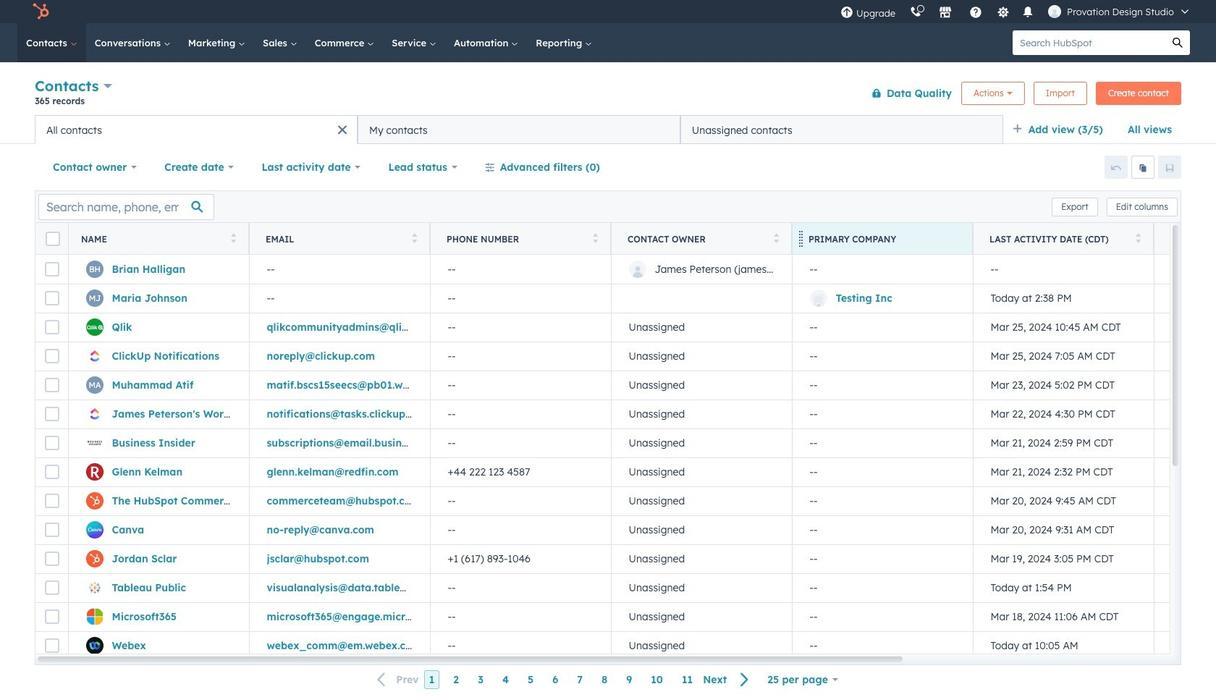 Task type: vqa. For each thing, say whether or not it's contained in the screenshot.
second "caret" icon from the bottom
no



Task type: describe. For each thing, give the bounding box(es) containing it.
2 press to sort. image from the left
[[773, 233, 779, 243]]

1 press to sort. image from the left
[[412, 233, 417, 243]]

5 press to sort. element from the left
[[1135, 233, 1141, 245]]

marketplaces image
[[939, 7, 952, 20]]

4 press to sort. element from the left
[[773, 233, 779, 245]]



Task type: locate. For each thing, give the bounding box(es) containing it.
banner
[[35, 74, 1181, 115]]

press to sort. image
[[231, 233, 236, 243], [592, 233, 598, 243]]

1 press to sort. element from the left
[[231, 233, 236, 245]]

0 horizontal spatial press to sort. image
[[231, 233, 236, 243]]

menu
[[833, 0, 1199, 23]]

press to sort. image
[[412, 233, 417, 243], [773, 233, 779, 243], [1135, 233, 1141, 243]]

press to sort. image for 1st press to sort. element
[[231, 233, 236, 243]]

pagination navigation
[[369, 670, 758, 689]]

2 press to sort. image from the left
[[592, 233, 598, 243]]

james peterson image
[[1048, 5, 1061, 18]]

2 horizontal spatial press to sort. image
[[1135, 233, 1141, 243]]

2 press to sort. element from the left
[[412, 233, 417, 245]]

press to sort. element
[[231, 233, 236, 245], [412, 233, 417, 245], [592, 233, 598, 245], [773, 233, 779, 245], [1135, 233, 1141, 245]]

0 horizontal spatial press to sort. image
[[412, 233, 417, 243]]

1 horizontal spatial press to sort. image
[[592, 233, 598, 243]]

Search name, phone, email addresses, or company search field
[[38, 194, 214, 220]]

column header
[[792, 223, 974, 255]]

1 press to sort. image from the left
[[231, 233, 236, 243]]

Search HubSpot search field
[[1013, 30, 1165, 55]]

3 press to sort. element from the left
[[592, 233, 598, 245]]

press to sort. image for 3rd press to sort. element from the right
[[592, 233, 598, 243]]

1 horizontal spatial press to sort. image
[[773, 233, 779, 243]]

3 press to sort. image from the left
[[1135, 233, 1141, 243]]



